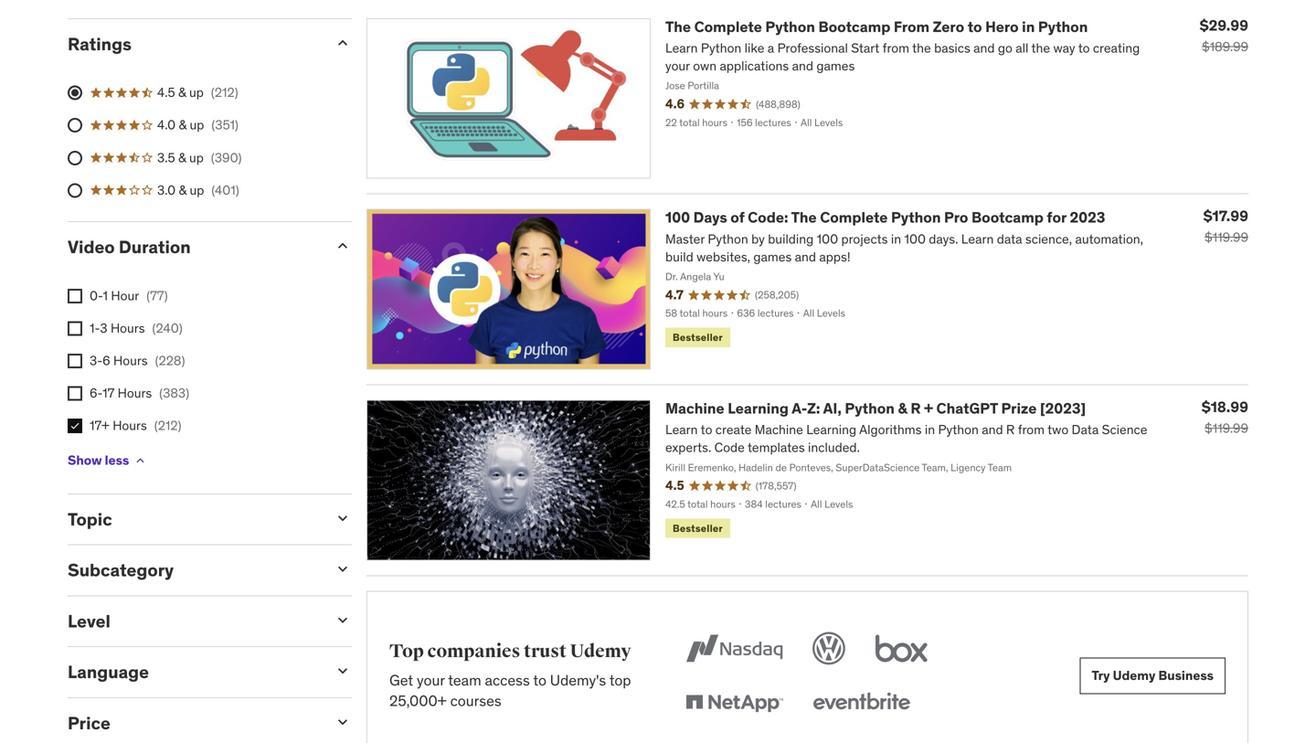 Task type: locate. For each thing, give the bounding box(es) containing it.
1 horizontal spatial complete
[[820, 208, 888, 227]]

xsmall image
[[68, 321, 82, 336], [68, 354, 82, 368], [68, 386, 82, 401], [68, 419, 82, 433], [133, 453, 147, 468]]

1 vertical spatial udemy
[[1113, 667, 1156, 684]]

to
[[968, 17, 982, 36], [533, 671, 547, 690]]

1 vertical spatial complete
[[820, 208, 888, 227]]

machine
[[665, 399, 725, 418]]

bootcamp left the for
[[972, 208, 1044, 227]]

+
[[924, 399, 933, 418]]

0 horizontal spatial udemy
[[570, 640, 631, 663]]

the
[[665, 17, 691, 36], [791, 208, 817, 227]]

1 vertical spatial (212)
[[154, 417, 181, 434]]

try udemy business
[[1092, 667, 1214, 684]]

small image for language
[[334, 662, 352, 680]]

complete
[[694, 17, 762, 36], [820, 208, 888, 227]]

(77)
[[146, 287, 168, 304]]

$17.99 $119.99
[[1203, 207, 1249, 246]]

& right 3.0
[[179, 182, 187, 198]]

3-6 hours (228)
[[90, 352, 185, 369]]

6
[[102, 352, 110, 369]]

the complete python bootcamp from zero to hero in python
[[665, 17, 1088, 36]]

0 horizontal spatial (212)
[[154, 417, 181, 434]]

1 horizontal spatial bootcamp
[[972, 208, 1044, 227]]

$119.99 inside $17.99 $119.99
[[1205, 229, 1249, 246]]

udemy
[[570, 640, 631, 663], [1113, 667, 1156, 684]]

& for 4.0
[[179, 117, 187, 133]]

1 horizontal spatial (212)
[[211, 84, 238, 101]]

3-
[[90, 352, 102, 369]]

1 $119.99 from the top
[[1205, 229, 1249, 246]]

$18.99 $119.99
[[1202, 398, 1249, 436]]

subcategory button
[[68, 559, 319, 581]]

0-
[[90, 287, 103, 304]]

small image
[[334, 34, 352, 52], [334, 509, 352, 527], [334, 611, 352, 629], [334, 662, 352, 680], [334, 713, 352, 731]]

hours right 6
[[113, 352, 148, 369]]

$189.99
[[1202, 38, 1249, 55]]

up left (351)
[[190, 117, 204, 133]]

(228)
[[155, 352, 185, 369]]

to right zero
[[968, 17, 982, 36]]

machine learning a-z: ai, python & r + chatgpt prize [2023]
[[665, 399, 1086, 418]]

bootcamp
[[818, 17, 891, 36], [972, 208, 1044, 227]]

1 vertical spatial bootcamp
[[972, 208, 1044, 227]]

& right 4.5
[[178, 84, 186, 101]]

(212)
[[211, 84, 238, 101], [154, 417, 181, 434]]

small image for topic
[[334, 509, 352, 527]]

bootcamp left the from
[[818, 17, 891, 36]]

udemy up top
[[570, 640, 631, 663]]

python
[[765, 17, 815, 36], [1038, 17, 1088, 36], [891, 208, 941, 227], [845, 399, 895, 418]]

0 horizontal spatial to
[[533, 671, 547, 690]]

topic button
[[68, 508, 319, 530]]

in
[[1022, 17, 1035, 36]]

1 up from the top
[[189, 84, 204, 101]]

(351)
[[212, 117, 238, 133]]

price button
[[68, 712, 319, 734]]

2 small image from the top
[[334, 509, 352, 527]]

1
[[103, 287, 108, 304]]

0 vertical spatial small image
[[334, 237, 352, 255]]

1 small image from the top
[[334, 34, 352, 52]]

up left (390)
[[189, 149, 204, 166]]

(212) up (351)
[[211, 84, 238, 101]]

1 vertical spatial small image
[[334, 560, 352, 578]]

0 vertical spatial udemy
[[570, 640, 631, 663]]

ai,
[[823, 399, 842, 418]]

$119.99 down $18.99
[[1205, 420, 1249, 436]]

xsmall image left 17+
[[68, 419, 82, 433]]

2 up from the top
[[190, 117, 204, 133]]

r
[[911, 399, 921, 418]]

up
[[189, 84, 204, 101], [190, 117, 204, 133], [189, 149, 204, 166], [190, 182, 204, 198]]

2 small image from the top
[[334, 560, 352, 578]]

a-
[[792, 399, 807, 418]]

hours right 3
[[111, 320, 145, 336]]

2023
[[1070, 208, 1105, 227]]

udemy right try
[[1113, 667, 1156, 684]]

up left (401)
[[190, 182, 204, 198]]

$119.99 inside $18.99 $119.99
[[1205, 420, 1249, 436]]

pro
[[944, 208, 968, 227]]

& for 4.5
[[178, 84, 186, 101]]

1 horizontal spatial to
[[968, 17, 982, 36]]

xsmall image left the "3-"
[[68, 354, 82, 368]]

hours right 17
[[118, 385, 152, 401]]

0 vertical spatial $119.99
[[1205, 229, 1249, 246]]

0-1 hour (77)
[[90, 287, 168, 304]]

$119.99 down $17.99
[[1205, 229, 1249, 246]]

to down trust at the bottom left of the page
[[533, 671, 547, 690]]

access
[[485, 671, 530, 690]]

hours right 17+
[[113, 417, 147, 434]]

0 horizontal spatial complete
[[694, 17, 762, 36]]

machine learning a-z: ai, python & r + chatgpt prize [2023] link
[[665, 399, 1086, 418]]

small image for price
[[334, 713, 352, 731]]

5 small image from the top
[[334, 713, 352, 731]]

3.0
[[157, 182, 176, 198]]

zero
[[933, 17, 964, 36]]

xsmall image left the 6-
[[68, 386, 82, 401]]

4.5
[[157, 84, 175, 101]]

(240)
[[152, 320, 183, 336]]

0 vertical spatial bootcamp
[[818, 17, 891, 36]]

$119.99
[[1205, 229, 1249, 246], [1205, 420, 1249, 436]]

0 vertical spatial the
[[665, 17, 691, 36]]

1 horizontal spatial the
[[791, 208, 817, 227]]

box image
[[871, 628, 932, 668]]

show less
[[68, 452, 129, 468]]

companies
[[427, 640, 520, 663]]

& for 3.5
[[178, 149, 186, 166]]

4 small image from the top
[[334, 662, 352, 680]]

small image for video duration
[[334, 237, 352, 255]]

nasdaq image
[[682, 628, 787, 668]]

volkswagen image
[[809, 628, 849, 668]]

up right 4.5
[[189, 84, 204, 101]]

2 $119.99 from the top
[[1205, 420, 1249, 436]]

0 vertical spatial to
[[968, 17, 982, 36]]

(212) down (383)
[[154, 417, 181, 434]]

1 small image from the top
[[334, 237, 352, 255]]

netapp image
[[682, 683, 787, 723]]

small image
[[334, 237, 352, 255], [334, 560, 352, 578]]

3 up from the top
[[189, 149, 204, 166]]

up for 3.5 & up
[[189, 149, 204, 166]]

& for 3.0
[[179, 182, 187, 198]]

level
[[68, 610, 110, 632]]

0 vertical spatial (212)
[[211, 84, 238, 101]]

xsmall image right less
[[133, 453, 147, 468]]

ratings button
[[68, 33, 319, 55]]

&
[[178, 84, 186, 101], [179, 117, 187, 133], [178, 149, 186, 166], [179, 182, 187, 198], [898, 399, 907, 418]]

xsmall image for 17+
[[68, 419, 82, 433]]

& right 3.5
[[178, 149, 186, 166]]

1 vertical spatial to
[[533, 671, 547, 690]]

for
[[1047, 208, 1067, 227]]

1 vertical spatial $119.99
[[1205, 420, 1249, 436]]

show
[[68, 452, 102, 468]]

0 vertical spatial complete
[[694, 17, 762, 36]]

show less button
[[68, 442, 147, 479]]

team
[[448, 671, 481, 690]]

video
[[68, 236, 115, 258]]

ratings
[[68, 33, 132, 55]]

xsmall image left 1-
[[68, 321, 82, 336]]

4 up from the top
[[190, 182, 204, 198]]

udemy inside 'top companies trust udemy get your team access to udemy's top 25,000+ courses'
[[570, 640, 631, 663]]

3 small image from the top
[[334, 611, 352, 629]]

& right 4.0 on the left of the page
[[179, 117, 187, 133]]

small image for level
[[334, 611, 352, 629]]

1 vertical spatial the
[[791, 208, 817, 227]]

hours
[[111, 320, 145, 336], [113, 352, 148, 369], [118, 385, 152, 401], [113, 417, 147, 434]]

video duration button
[[68, 236, 319, 258]]

try udemy business link
[[1080, 657, 1226, 694]]



Task type: vqa. For each thing, say whether or not it's contained in the screenshot.
3000:
no



Task type: describe. For each thing, give the bounding box(es) containing it.
language button
[[68, 661, 319, 683]]

prize
[[1001, 399, 1037, 418]]

up for 3.0 & up
[[190, 182, 204, 198]]

xsmall image for 6-
[[68, 386, 82, 401]]

4.0
[[157, 117, 176, 133]]

courses
[[450, 692, 502, 710]]

$29.99 $189.99
[[1200, 16, 1249, 55]]

1 horizontal spatial udemy
[[1113, 667, 1156, 684]]

try
[[1092, 667, 1110, 684]]

topic
[[68, 508, 112, 530]]

trust
[[524, 640, 567, 663]]

eventbrite image
[[809, 683, 914, 723]]

hours for 3-6 hours
[[113, 352, 148, 369]]

the complete python bootcamp from zero to hero in python link
[[665, 17, 1088, 36]]

learning
[[728, 399, 789, 418]]

code:
[[748, 208, 788, 227]]

xsmall image inside show less button
[[133, 453, 147, 468]]

0 horizontal spatial bootcamp
[[818, 17, 891, 36]]

to inside 'top companies trust udemy get your team access to udemy's top 25,000+ courses'
[[533, 671, 547, 690]]

(390)
[[211, 149, 242, 166]]

days
[[693, 208, 727, 227]]

4.0 & up (351)
[[157, 117, 238, 133]]

3
[[100, 320, 108, 336]]

level button
[[68, 610, 319, 632]]

chatgpt
[[937, 399, 998, 418]]

from
[[894, 17, 930, 36]]

& left r
[[898, 399, 907, 418]]

your
[[417, 671, 445, 690]]

0 horizontal spatial the
[[665, 17, 691, 36]]

(401)
[[212, 182, 239, 198]]

business
[[1159, 667, 1214, 684]]

top companies trust udemy get your team access to udemy's top 25,000+ courses
[[389, 640, 631, 710]]

xsmall image
[[68, 289, 82, 303]]

17+ hours (212)
[[90, 417, 181, 434]]

(383)
[[159, 385, 189, 401]]

xsmall image for 3-
[[68, 354, 82, 368]]

duration
[[119, 236, 191, 258]]

udemy's
[[550, 671, 606, 690]]

25,000+
[[389, 692, 447, 710]]

17+
[[90, 417, 110, 434]]

top
[[389, 640, 424, 663]]

1-3 hours (240)
[[90, 320, 183, 336]]

small image for ratings
[[334, 34, 352, 52]]

3.0 & up (401)
[[157, 182, 239, 198]]

3.5 & up (390)
[[157, 149, 242, 166]]

xsmall image for 1-
[[68, 321, 82, 336]]

100 days of code: the complete python pro bootcamp for 2023 link
[[665, 208, 1105, 227]]

language
[[68, 661, 149, 683]]

1-
[[90, 320, 100, 336]]

6-17 hours (383)
[[90, 385, 189, 401]]

subcategory
[[68, 559, 174, 581]]

$17.99
[[1203, 207, 1249, 225]]

hours for 1-3 hours
[[111, 320, 145, 336]]

$18.99
[[1202, 398, 1249, 416]]

up for 4.5 & up
[[189, 84, 204, 101]]

100 days of code: the complete python pro bootcamp for 2023
[[665, 208, 1105, 227]]

hours for 6-17 hours
[[118, 385, 152, 401]]

up for 4.0 & up
[[190, 117, 204, 133]]

less
[[105, 452, 129, 468]]

6-
[[90, 385, 102, 401]]

$119.99 for $17.99
[[1205, 229, 1249, 246]]

hero
[[986, 17, 1019, 36]]

get
[[389, 671, 413, 690]]

4.5 & up (212)
[[157, 84, 238, 101]]

price
[[68, 712, 111, 734]]

hour
[[111, 287, 139, 304]]

3.5
[[157, 149, 175, 166]]

$29.99
[[1200, 16, 1249, 35]]

small image for subcategory
[[334, 560, 352, 578]]

17
[[102, 385, 115, 401]]

video duration
[[68, 236, 191, 258]]

top
[[609, 671, 631, 690]]

$119.99 for $18.99
[[1205, 420, 1249, 436]]

of
[[731, 208, 745, 227]]

z:
[[807, 399, 820, 418]]

[2023]
[[1040, 399, 1086, 418]]

100
[[665, 208, 690, 227]]



